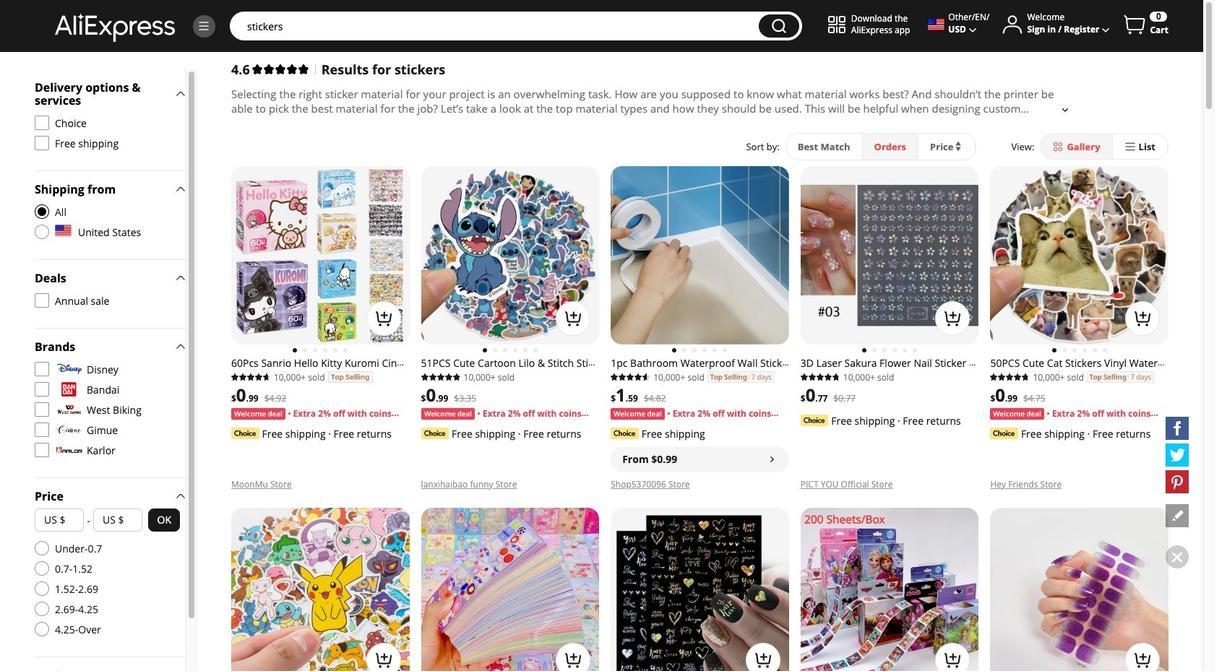 Task type: describe. For each thing, give the bounding box(es) containing it.
2 11l24uk image from the top
[[35, 582, 49, 596]]

51pcs  cute cartoon lilo & stitch stickers diy diary laptop luggage skateboard graffiti decals fun classic toy image
[[421, 166, 599, 345]]

1 11l24uk image from the top
[[35, 562, 49, 576]]

200 sheets/box disney cartoon pull out stickers princess frozen mickey mouse minnie sticker girl boy teacher reward toys gift image
[[801, 508, 979, 671]]

4 4ftxrwp image from the top
[[35, 403, 49, 417]]

2 4ftxrwp image from the top
[[35, 136, 49, 150]]

3 4ftxrwp image from the top
[[35, 362, 49, 377]]

1 11l24uk image from the top
[[35, 225, 49, 239]]

2 4ftxrwp image from the top
[[35, 382, 49, 397]]

1 4ftxrwp image from the top
[[35, 293, 49, 308]]

5 4ftxrwp image from the top
[[35, 423, 49, 437]]



Task type: vqa. For each thing, say whether or not it's contained in the screenshot.
the New Aluminum Alloy Thickened Baseball Bat And Softball Gloves Ball 20-25inch Five Colors Outdoor Sports Home Person Self-Defense image
no



Task type: locate. For each thing, give the bounding box(es) containing it.
60pcs sanrio hello kitty kuromi cinnamoroll pochacco stickers for kids girls diy laptop phone diary cute cartoon sanrio sticker image
[[231, 166, 409, 345]]

0 vertical spatial 11l24uk image
[[35, 562, 49, 576]]

1pcs 3d laser heart letter nail sticker nail art decoration flower star nail accessories decal stickers nail supplies nail parts image
[[611, 508, 789, 671]]

1 vertical spatial 4ftxrwp image
[[35, 382, 49, 397]]

0 vertical spatial 11l24uk image
[[35, 225, 49, 239]]

6 4ftxrwp image from the top
[[35, 443, 49, 457]]

report fraud item image
[[1157, 511, 1166, 520]]

3d laser sakura flower nail sticker aurora decals glitter star butterfly floral adhesive sliders cherry blooming manicure image
[[801, 166, 979, 345]]

4ftxrwp image
[[35, 293, 49, 308], [35, 382, 49, 397]]

10-100pcs kawaii handbook stickers cartoon collage laser sticker diy decorative scrapbooking journals stationery school supplies image
[[421, 508, 599, 671]]

1pc bathroom waterproof wall stickers sealing tapes pvc adhesive sealing strips sink edge tape kitchen bathroom accessories image
[[611, 166, 789, 345]]

2 11l24uk image from the top
[[35, 541, 49, 556]]

1 vertical spatial 11l24uk image
[[35, 582, 49, 596]]

human hair lace front wig text field
[[240, 19, 752, 33]]

11l24uk image
[[35, 562, 49, 576], [35, 582, 49, 596], [35, 622, 49, 637]]

baking free nail stickers wholesale gradient glitter nail stickers simple waterproof nail sticker full color solid color sticker image
[[990, 508, 1169, 671]]

2 vertical spatial 11l24uk image
[[35, 602, 49, 616]]

2 vertical spatial 11l24uk image
[[35, 622, 49, 637]]

50/100pcs pokemon stickers kawaii pikachu skateboard bicycle guitar laptop kids waterproof stiker toys image
[[231, 508, 409, 671]]

1 4ftxrwp image from the top
[[35, 116, 49, 130]]

3 11l24uk image from the top
[[35, 602, 49, 616]]

4ftxrwp image
[[35, 116, 49, 130], [35, 136, 49, 150], [35, 362, 49, 377], [35, 403, 49, 417], [35, 423, 49, 437], [35, 443, 49, 457]]

11l24uk image
[[35, 225, 49, 239], [35, 541, 49, 556], [35, 602, 49, 616]]

None button
[[759, 14, 799, 38]]

0 vertical spatial 4ftxrwp image
[[35, 293, 49, 308]]

50pcs cute cat stickers vinyl waterproof funny cats decals for water bottle laptop skateboard scrapbook luggage kids toys image
[[990, 166, 1169, 345]]

1 vertical spatial 11l24uk image
[[35, 541, 49, 556]]

1sqid_b image
[[197, 20, 210, 33]]

3 11l24uk image from the top
[[35, 622, 49, 637]]



